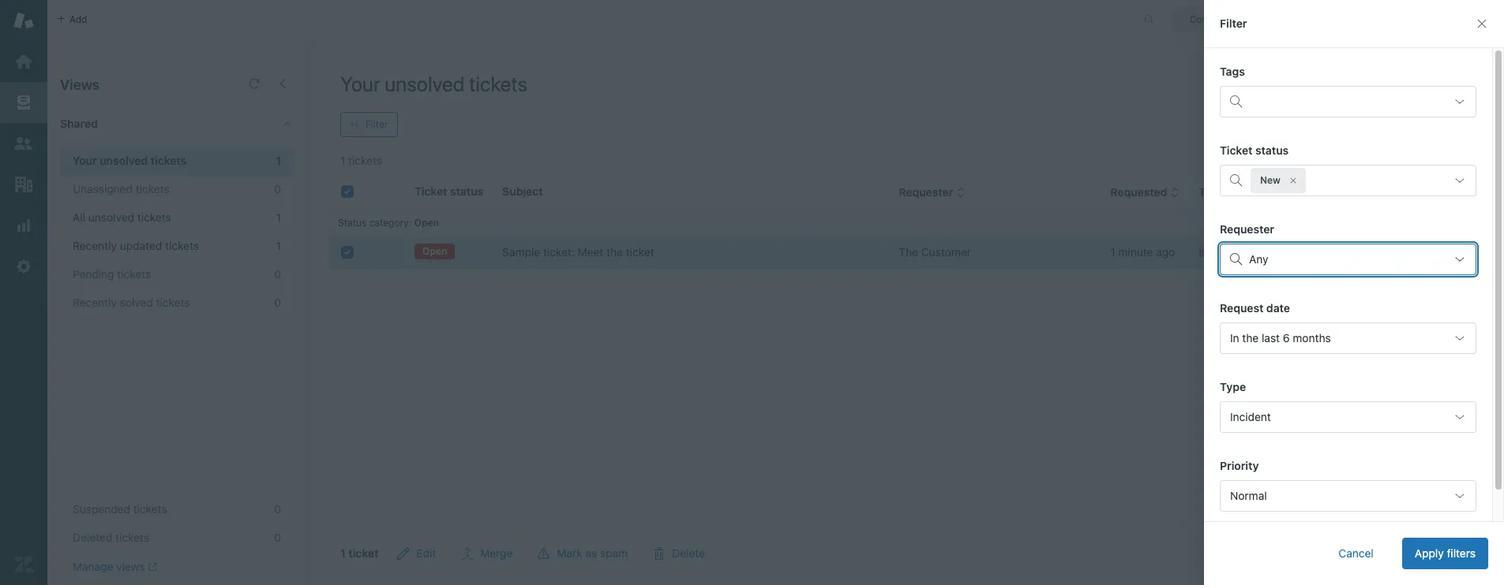 Task type: describe. For each thing, give the bounding box(es) containing it.
now showing 1 tickets region
[[309, 169, 1504, 586]]

main element
[[0, 0, 47, 586]]

ago
[[1156, 246, 1175, 259]]

type button
[[1199, 186, 1238, 200]]

meet
[[578, 246, 604, 259]]

tags
[[1220, 65, 1245, 78]]

unassigned tickets
[[73, 182, 169, 196]]

0 for recently solved tickets
[[274, 296, 281, 310]]

months
[[1293, 332, 1331, 345]]

0 vertical spatial unsolved
[[385, 72, 465, 96]]

edit
[[416, 547, 436, 561]]

recently updated tickets
[[73, 239, 199, 253]]

mark
[[557, 547, 583, 561]]

category:
[[369, 217, 412, 229]]

any
[[1249, 253, 1269, 266]]

normal inside field
[[1230, 490, 1267, 503]]

cancel inside the filter dialog
[[1339, 547, 1374, 561]]

customer
[[921, 246, 971, 259]]

unassigned
[[73, 182, 133, 196]]

views
[[116, 561, 145, 574]]

filter inside dialog
[[1220, 17, 1247, 30]]

requester inside the filter dialog
[[1220, 223, 1275, 236]]

organizations image
[[13, 175, 34, 195]]

priority inside button
[[1338, 186, 1377, 199]]

minute
[[1118, 246, 1153, 259]]

the inside in the last 6 months 'field'
[[1242, 332, 1259, 345]]

1 for all unsolved tickets
[[276, 211, 281, 224]]

remove image
[[1289, 176, 1298, 186]]

sample
[[502, 246, 540, 259]]

views image
[[13, 92, 34, 113]]

request
[[1220, 302, 1264, 315]]

row inside now showing 1 tickets region
[[328, 236, 1492, 269]]

0 vertical spatial open
[[414, 217, 439, 229]]

deleted tickets
[[73, 531, 149, 545]]

0 for deleted tickets
[[274, 531, 281, 545]]

spam
[[600, 547, 628, 561]]

apply filters
[[1415, 547, 1476, 561]]

Normal field
[[1220, 481, 1477, 512]]

mark as spam button
[[525, 539, 641, 570]]

1 vertical spatial your
[[73, 154, 97, 167]]

apply filters button
[[1402, 539, 1488, 570]]

Tags field
[[1251, 89, 1443, 114]]

manage views link
[[73, 561, 157, 575]]

filter button
[[340, 112, 398, 137]]

cancel inside now showing 1 tickets region
[[1425, 547, 1460, 561]]

0 horizontal spatial your unsolved tickets
[[73, 154, 187, 167]]

incident inside field
[[1230, 411, 1271, 424]]

0 for suspended tickets
[[274, 503, 281, 516]]

date
[[1267, 302, 1290, 315]]

pending tickets
[[73, 268, 151, 281]]

merge
[[480, 547, 513, 561]]

close drawer image
[[1476, 17, 1488, 30]]

In the last 6 months field
[[1220, 323, 1477, 355]]

solved
[[120, 296, 153, 310]]

(opens in a new tab) image
[[145, 563, 157, 573]]

recently solved tickets
[[73, 296, 190, 310]]

as
[[585, 547, 597, 561]]

6
[[1283, 332, 1290, 345]]

tags element
[[1220, 86, 1477, 118]]

type inside the filter dialog
[[1220, 381, 1246, 394]]

ticket
[[1220, 144, 1253, 157]]

sample ticket: meet the ticket
[[502, 246, 654, 259]]

mark as spam
[[557, 547, 628, 561]]

1 cancel button from the left
[[1326, 539, 1386, 570]]

requested
[[1110, 186, 1167, 199]]

apply
[[1415, 547, 1444, 561]]



Task type: locate. For each thing, give the bounding box(es) containing it.
requester
[[899, 186, 953, 199], [1220, 223, 1275, 236]]

1
[[276, 154, 281, 167], [276, 211, 281, 224], [276, 239, 281, 253], [1110, 246, 1115, 259], [340, 547, 346, 561]]

pending
[[73, 268, 114, 281]]

1 recently from the top
[[73, 239, 117, 253]]

the customer
[[899, 246, 971, 259]]

cancel
[[1339, 547, 1374, 561], [1425, 547, 1460, 561]]

shared button
[[47, 100, 266, 148]]

last
[[1262, 332, 1280, 345]]

0 horizontal spatial filter
[[366, 118, 388, 130]]

refresh views pane image
[[248, 77, 261, 90]]

1 vertical spatial unsolved
[[100, 154, 148, 167]]

sample ticket: meet the ticket link
[[502, 245, 654, 261]]

open right category: on the left of page
[[414, 217, 439, 229]]

1 vertical spatial your unsolved tickets
[[73, 154, 187, 167]]

ticket status
[[1220, 144, 1289, 157]]

3 0 from the top
[[274, 296, 281, 310]]

1 vertical spatial ticket
[[348, 547, 379, 561]]

0 vertical spatial your unsolved tickets
[[340, 72, 527, 96]]

new option
[[1251, 168, 1306, 193]]

unsolved up the unassigned tickets
[[100, 154, 148, 167]]

filter
[[1220, 17, 1247, 30], [366, 118, 388, 130]]

0 vertical spatial incident
[[1199, 246, 1240, 259]]

ticket:
[[543, 246, 575, 259]]

type down in
[[1220, 381, 1246, 394]]

1 for your unsolved tickets
[[276, 154, 281, 167]]

2 0 from the top
[[274, 268, 281, 281]]

status
[[338, 217, 367, 229]]

1 vertical spatial type
[[1220, 381, 1246, 394]]

delete button
[[641, 539, 718, 570]]

suspended
[[73, 503, 130, 516]]

your unsolved tickets up the unassigned tickets
[[73, 154, 187, 167]]

0 horizontal spatial the
[[607, 246, 623, 259]]

requester inside button
[[899, 186, 953, 199]]

1 horizontal spatial filter
[[1220, 17, 1247, 30]]

all unsolved tickets
[[73, 211, 171, 224]]

1 vertical spatial requester
[[1220, 223, 1275, 236]]

normal inside now showing 1 tickets region
[[1338, 246, 1375, 259]]

0 horizontal spatial cancel
[[1339, 547, 1374, 561]]

1 horizontal spatial cancel
[[1425, 547, 1460, 561]]

ticket left edit button
[[348, 547, 379, 561]]

0 horizontal spatial priority
[[1220, 460, 1259, 473]]

0 vertical spatial ticket
[[626, 246, 654, 259]]

conversations button
[[1173, 7, 1289, 32]]

edit button
[[385, 539, 449, 570]]

0 horizontal spatial ticket
[[348, 547, 379, 561]]

delete
[[672, 547, 705, 561]]

1 minute ago
[[1110, 246, 1175, 259]]

0 vertical spatial filter
[[1220, 17, 1247, 30]]

cancel button
[[1326, 539, 1386, 570], [1412, 539, 1473, 570]]

reporting image
[[13, 216, 34, 236]]

0 horizontal spatial cancel button
[[1326, 539, 1386, 570]]

0 vertical spatial your
[[340, 72, 380, 96]]

the right meet
[[607, 246, 623, 259]]

1 ticket
[[340, 547, 379, 561]]

ticket status element
[[1220, 165, 1477, 197]]

zendesk image
[[13, 555, 34, 576]]

priority
[[1338, 186, 1377, 199], [1220, 460, 1259, 473]]

1 vertical spatial open
[[422, 246, 447, 258]]

1 vertical spatial priority
[[1220, 460, 1259, 473]]

0 for pending tickets
[[274, 268, 281, 281]]

5 0 from the top
[[274, 531, 281, 545]]

1 vertical spatial normal
[[1230, 490, 1267, 503]]

2 vertical spatial unsolved
[[88, 211, 134, 224]]

your unsolved tickets up filter "button"
[[340, 72, 527, 96]]

incident
[[1199, 246, 1240, 259], [1230, 411, 1271, 424]]

open down status category: open
[[422, 246, 447, 258]]

shared heading
[[47, 100, 308, 148]]

0 vertical spatial recently
[[73, 239, 117, 253]]

0 horizontal spatial requester
[[899, 186, 953, 199]]

shared
[[60, 117, 98, 130]]

manage views
[[73, 561, 145, 574]]

requester up the customer
[[899, 186, 953, 199]]

1 horizontal spatial cancel button
[[1412, 539, 1473, 570]]

in
[[1230, 332, 1239, 345]]

1 cancel from the left
[[1339, 547, 1374, 561]]

normal
[[1338, 246, 1375, 259], [1230, 490, 1267, 503]]

0 vertical spatial requester
[[899, 186, 953, 199]]

0 vertical spatial normal
[[1338, 246, 1375, 259]]

requester element
[[1220, 244, 1477, 276]]

0 vertical spatial the
[[607, 246, 623, 259]]

ticket right meet
[[626, 246, 654, 259]]

1 horizontal spatial the
[[1242, 332, 1259, 345]]

new
[[1260, 175, 1281, 186]]

0 for unassigned tickets
[[274, 182, 281, 196]]

2 recently from the top
[[73, 296, 117, 310]]

0 vertical spatial type
[[1199, 186, 1225, 199]]

1 horizontal spatial your
[[340, 72, 380, 96]]

manage
[[73, 561, 113, 574]]

get started image
[[13, 51, 34, 72]]

your
[[340, 72, 380, 96], [73, 154, 97, 167]]

1 horizontal spatial ticket
[[626, 246, 654, 259]]

0 horizontal spatial your
[[73, 154, 97, 167]]

your up filter "button"
[[340, 72, 380, 96]]

collapse views pane image
[[276, 77, 289, 90]]

row containing sample ticket: meet the ticket
[[328, 236, 1492, 269]]

unsolved up filter "button"
[[385, 72, 465, 96]]

2 cancel from the left
[[1425, 547, 1460, 561]]

filter dialog
[[1204, 0, 1504, 586]]

recently for recently updated tickets
[[73, 239, 117, 253]]

unsolved
[[385, 72, 465, 96], [100, 154, 148, 167], [88, 211, 134, 224]]

subject
[[502, 185, 543, 198]]

incident inside now showing 1 tickets region
[[1199, 246, 1240, 259]]

1 vertical spatial filter
[[366, 118, 388, 130]]

in the last 6 months
[[1230, 332, 1331, 345]]

the
[[899, 246, 918, 259]]

recently
[[73, 239, 117, 253], [73, 296, 117, 310]]

1 vertical spatial recently
[[73, 296, 117, 310]]

recently for recently solved tickets
[[73, 296, 117, 310]]

requester button
[[899, 186, 966, 200]]

priority inside the filter dialog
[[1220, 460, 1259, 473]]

type down ticket
[[1199, 186, 1225, 199]]

Incident field
[[1220, 402, 1477, 434]]

open
[[414, 217, 439, 229], [422, 246, 447, 258]]

1 horizontal spatial requester
[[1220, 223, 1275, 236]]

filter inside "button"
[[366, 118, 388, 130]]

1 vertical spatial incident
[[1230, 411, 1271, 424]]

status category: open
[[338, 217, 439, 229]]

admin image
[[13, 257, 34, 277]]

tickets
[[469, 72, 527, 96], [151, 154, 187, 167], [136, 182, 169, 196], [137, 211, 171, 224], [165, 239, 199, 253], [117, 268, 151, 281], [156, 296, 190, 310], [133, 503, 167, 516], [115, 531, 149, 545]]

request date
[[1220, 302, 1290, 315]]

filters
[[1447, 547, 1476, 561]]

ticket
[[626, 246, 654, 259], [348, 547, 379, 561]]

zendesk support image
[[13, 10, 34, 31]]

row
[[328, 236, 1492, 269]]

1 for recently updated tickets
[[276, 239, 281, 253]]

priority button
[[1338, 186, 1390, 200]]

customers image
[[13, 133, 34, 154]]

views
[[60, 77, 100, 93]]

all
[[73, 211, 85, 224]]

0
[[274, 182, 281, 196], [274, 268, 281, 281], [274, 296, 281, 310], [274, 503, 281, 516], [274, 531, 281, 545]]

the inside sample ticket: meet the ticket link
[[607, 246, 623, 259]]

merge button
[[449, 539, 525, 570]]

1 horizontal spatial your unsolved tickets
[[340, 72, 527, 96]]

updated
[[120, 239, 162, 253]]

the right in
[[1242, 332, 1259, 345]]

status
[[1256, 144, 1289, 157]]

type
[[1199, 186, 1225, 199], [1220, 381, 1246, 394]]

0 horizontal spatial normal
[[1230, 490, 1267, 503]]

your unsolved tickets
[[340, 72, 527, 96], [73, 154, 187, 167]]

4 0 from the top
[[274, 503, 281, 516]]

the
[[607, 246, 623, 259], [1242, 332, 1259, 345]]

1 0 from the top
[[274, 182, 281, 196]]

deleted
[[73, 531, 112, 545]]

type inside button
[[1199, 186, 1225, 199]]

unsolved down unassigned
[[88, 211, 134, 224]]

recently down pending at the top
[[73, 296, 117, 310]]

requester up any
[[1220, 223, 1275, 236]]

recently up pending at the top
[[73, 239, 117, 253]]

1 horizontal spatial normal
[[1338, 246, 1375, 259]]

requested button
[[1110, 186, 1180, 200]]

1 vertical spatial the
[[1242, 332, 1259, 345]]

your up unassigned
[[73, 154, 97, 167]]

suspended tickets
[[73, 503, 167, 516]]

0 vertical spatial priority
[[1338, 186, 1377, 199]]

conversations
[[1190, 13, 1253, 25]]

2 cancel button from the left
[[1412, 539, 1473, 570]]

1 horizontal spatial priority
[[1338, 186, 1377, 199]]



Task type: vqa. For each thing, say whether or not it's contained in the screenshot.
'Priority' button at the top
yes



